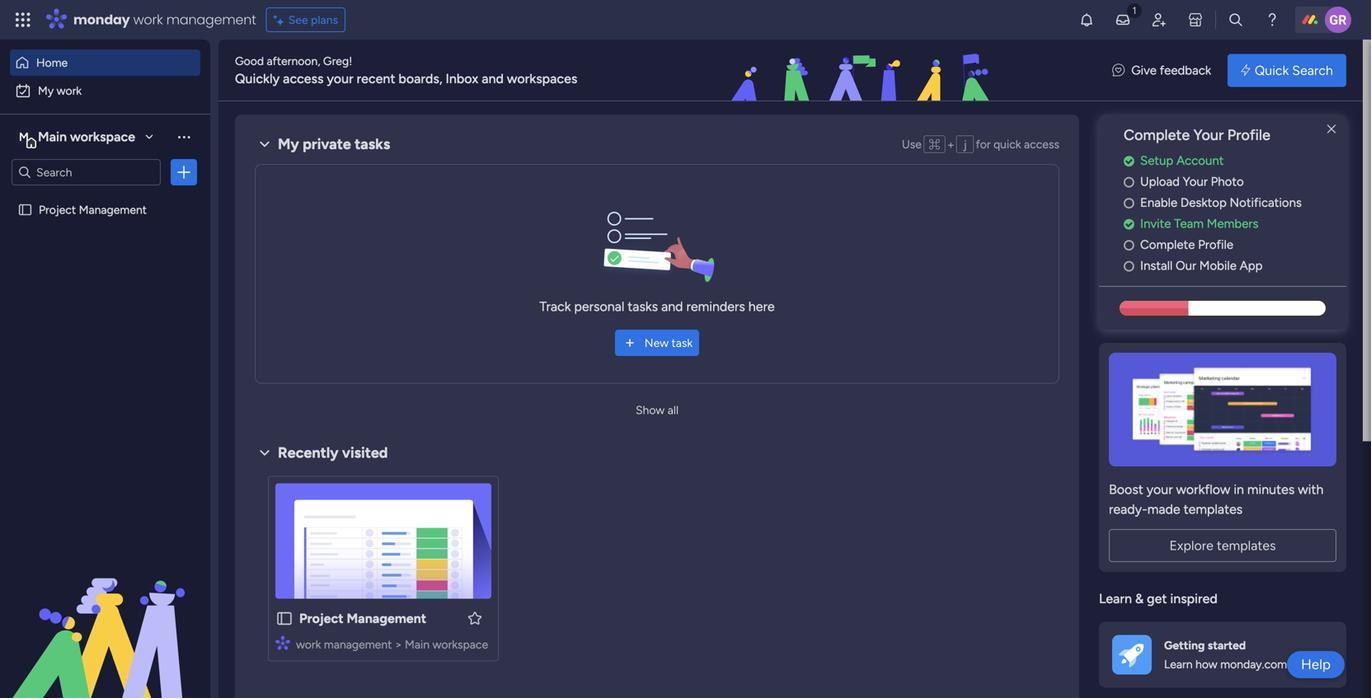 Task type: vqa. For each thing, say whether or not it's contained in the screenshot.
PRODUCT TEAMS
no



Task type: locate. For each thing, give the bounding box(es) containing it.
learn left &
[[1099, 591, 1132, 607]]

project inside list box
[[39, 203, 76, 217]]

show all button
[[629, 397, 685, 423]]

work inside option
[[57, 84, 82, 98]]

main
[[38, 129, 67, 145], [405, 638, 430, 652]]

complete profile
[[1140, 237, 1233, 252]]

for quick access
[[976, 137, 1059, 151]]

0 vertical spatial management
[[166, 10, 256, 29]]

option
[[0, 195, 210, 198]]

1 vertical spatial lottie animation element
[[0, 532, 210, 698]]

1 horizontal spatial management
[[324, 638, 392, 652]]

close recently visited image
[[255, 443, 275, 463]]

1 vertical spatial profile
[[1198, 237, 1233, 252]]

0 vertical spatial tasks
[[355, 135, 390, 153]]

circle o image down circle o icon
[[1124, 197, 1134, 209]]

access down afternoon,
[[283, 71, 324, 87]]

0 vertical spatial workspace
[[70, 129, 135, 145]]

update feed image
[[1115, 12, 1131, 28]]

management down search in workspace field
[[79, 203, 147, 217]]

1 vertical spatial main
[[405, 638, 430, 652]]

1 vertical spatial management
[[347, 611, 426, 627]]

1 vertical spatial access
[[1024, 137, 1059, 151]]

0 vertical spatial work
[[133, 10, 163, 29]]

quick search
[[1255, 63, 1333, 78]]

1 horizontal spatial your
[[1147, 482, 1173, 497]]

my right close my private tasks image
[[278, 135, 299, 153]]

management up "work management > main workspace"
[[347, 611, 426, 627]]

0 vertical spatial learn
[[1099, 591, 1132, 607]]

templates down workflow
[[1184, 502, 1243, 517]]

circle o image inside enable desktop notifications link
[[1124, 197, 1134, 209]]

tasks
[[355, 135, 390, 153], [628, 299, 658, 315]]

learn & get inspired
[[1099, 591, 1218, 607]]

upload your photo
[[1140, 174, 1244, 189]]

0 vertical spatial complete
[[1124, 126, 1190, 144]]

workspace down the "add to favorites" image
[[432, 638, 488, 652]]

project right public board icon
[[299, 611, 344, 627]]

show
[[636, 403, 665, 417]]

with
[[1298, 482, 1324, 497]]

setup
[[1140, 153, 1173, 168]]

0 vertical spatial access
[[283, 71, 324, 87]]

tasks up new
[[628, 299, 658, 315]]

my down home
[[38, 84, 54, 98]]

complete up setup
[[1124, 126, 1190, 144]]

1 vertical spatial circle o image
[[1124, 239, 1134, 251]]

workspace up search in workspace field
[[70, 129, 135, 145]]

project management inside list box
[[39, 203, 147, 217]]

workspace
[[70, 129, 135, 145], [432, 638, 488, 652]]

workspace image
[[16, 128, 32, 146]]

project management up "work management > main workspace"
[[299, 611, 426, 627]]

get
[[1147, 591, 1167, 607]]

invite team members
[[1140, 216, 1258, 231]]

1 vertical spatial templates
[[1217, 538, 1276, 553]]

1 horizontal spatial tasks
[[628, 299, 658, 315]]

setup account
[[1140, 153, 1224, 168]]

main right workspace 'icon'
[[38, 129, 67, 145]]

for
[[976, 137, 991, 151]]

access right quick
[[1024, 137, 1059, 151]]

1 vertical spatial tasks
[[628, 299, 658, 315]]

0 horizontal spatial main
[[38, 129, 67, 145]]

your inside the upload your photo link
[[1183, 174, 1208, 189]]

feedback
[[1160, 63, 1211, 78]]

complete for complete your profile
[[1124, 126, 1190, 144]]

0 vertical spatial your
[[327, 71, 353, 87]]

0 vertical spatial lottie animation image
[[633, 40, 1096, 102]]

0 vertical spatial management
[[79, 203, 147, 217]]

home option
[[10, 49, 200, 76]]

0 horizontal spatial lottie animation element
[[0, 532, 210, 698]]

see
[[288, 13, 308, 27]]

profile
[[1227, 126, 1270, 144], [1198, 237, 1233, 252]]

explore templates button
[[1109, 529, 1336, 562]]

1 horizontal spatial lottie animation image
[[633, 40, 1096, 102]]

profile up setup account link
[[1227, 126, 1270, 144]]

lottie animation image for the left lottie animation element
[[0, 532, 210, 698]]

1 horizontal spatial main
[[405, 638, 430, 652]]

your inside boost your workflow in minutes with ready-made templates
[[1147, 482, 1173, 497]]

boost your workflow in minutes with ready-made templates
[[1109, 482, 1324, 517]]

getting
[[1164, 639, 1205, 653]]

0 horizontal spatial access
[[283, 71, 324, 87]]

templates inside button
[[1217, 538, 1276, 553]]

getting started element
[[1099, 622, 1346, 688]]

>
[[395, 638, 402, 652]]

0 horizontal spatial project
[[39, 203, 76, 217]]

upload
[[1140, 174, 1180, 189]]

members
[[1207, 216, 1258, 231]]

1 vertical spatial your
[[1183, 174, 1208, 189]]

your up account
[[1193, 126, 1224, 144]]

0 horizontal spatial and
[[482, 71, 504, 87]]

0 horizontal spatial project management
[[39, 203, 147, 217]]

templates right explore
[[1217, 538, 1276, 553]]

boost
[[1109, 482, 1143, 497]]

how
[[1196, 657, 1218, 672]]

1 circle o image from the top
[[1124, 197, 1134, 209]]

options image
[[176, 164, 192, 181]]

learn down getting
[[1164, 657, 1193, 672]]

1 vertical spatial work
[[57, 84, 82, 98]]

1 horizontal spatial management
[[347, 611, 426, 627]]

1 vertical spatial your
[[1147, 482, 1173, 497]]

account
[[1176, 153, 1224, 168]]

use
[[902, 137, 922, 151]]

my
[[38, 84, 54, 98], [278, 135, 299, 153]]

work for my
[[57, 84, 82, 98]]

2 horizontal spatial work
[[296, 638, 321, 652]]

add to favorites image
[[467, 610, 483, 627]]

and up new task
[[661, 299, 683, 315]]

photo
[[1211, 174, 1244, 189]]

track
[[540, 299, 571, 315]]

lottie animation image
[[633, 40, 1096, 102], [0, 532, 210, 698]]

tasks right private
[[355, 135, 390, 153]]

new task
[[645, 336, 693, 350]]

0 vertical spatial and
[[482, 71, 504, 87]]

and
[[482, 71, 504, 87], [661, 299, 683, 315]]

profile up the mobile
[[1198, 237, 1233, 252]]

quick
[[1255, 63, 1289, 78]]

1 horizontal spatial work
[[133, 10, 163, 29]]

project right public board image
[[39, 203, 76, 217]]

0 horizontal spatial workspace
[[70, 129, 135, 145]]

access
[[283, 71, 324, 87], [1024, 137, 1059, 151]]

monday work management
[[73, 10, 256, 29]]

track personal tasks and reminders here
[[540, 299, 775, 315]]

circle o image
[[1124, 197, 1134, 209], [1124, 239, 1134, 251], [1124, 260, 1134, 272]]

your for photo
[[1183, 174, 1208, 189]]

your inside good afternoon, greg! quickly access your recent boards, inbox and workspaces
[[327, 71, 353, 87]]

0 horizontal spatial lottie animation image
[[0, 532, 210, 698]]

circle o image inside complete profile link
[[1124, 239, 1134, 251]]

0 horizontal spatial my
[[38, 84, 54, 98]]

your
[[327, 71, 353, 87], [1147, 482, 1173, 497]]

1 vertical spatial complete
[[1140, 237, 1195, 252]]

recently
[[278, 444, 339, 462]]

inbox
[[446, 71, 478, 87]]

0 horizontal spatial work
[[57, 84, 82, 98]]

main right >
[[405, 638, 430, 652]]

0 vertical spatial project management
[[39, 203, 147, 217]]

install our mobile app
[[1140, 258, 1263, 273]]

1 vertical spatial project management
[[299, 611, 426, 627]]

circle o image inside install our mobile app link
[[1124, 260, 1134, 272]]

2 vertical spatial circle o image
[[1124, 260, 1134, 272]]

and right inbox
[[482, 71, 504, 87]]

home
[[36, 56, 68, 70]]

0 vertical spatial my
[[38, 84, 54, 98]]

0 horizontal spatial your
[[327, 71, 353, 87]]

1 vertical spatial my
[[278, 135, 299, 153]]

project management down search in workspace field
[[39, 203, 147, 217]]

management left >
[[324, 638, 392, 652]]

workspaces
[[507, 71, 577, 87]]

lottie animation element
[[633, 40, 1096, 102], [0, 532, 210, 698]]

public board image
[[275, 610, 294, 628]]

v2 user feedback image
[[1112, 61, 1125, 80]]

complete
[[1124, 126, 1190, 144], [1140, 237, 1195, 252]]

workflow
[[1176, 482, 1230, 497]]

invite team members link
[[1124, 215, 1346, 233]]

new task button
[[615, 330, 699, 357], [615, 330, 699, 356]]

circle o image for enable
[[1124, 197, 1134, 209]]

circle o image left install
[[1124, 260, 1134, 272]]

0 vertical spatial your
[[1193, 126, 1224, 144]]

1 horizontal spatial and
[[661, 299, 683, 315]]

1 vertical spatial management
[[324, 638, 392, 652]]

management up the good
[[166, 10, 256, 29]]

1 horizontal spatial workspace
[[432, 638, 488, 652]]

your down account
[[1183, 174, 1208, 189]]

1 horizontal spatial learn
[[1164, 657, 1193, 672]]

management
[[166, 10, 256, 29], [324, 638, 392, 652]]

1 horizontal spatial lottie animation element
[[633, 40, 1096, 102]]

explore
[[1169, 538, 1214, 553]]

setup account link
[[1124, 152, 1346, 170]]

your up made
[[1147, 482, 1173, 497]]

complete up install
[[1140, 237, 1195, 252]]

1 vertical spatial lottie animation image
[[0, 532, 210, 698]]

0 vertical spatial circle o image
[[1124, 197, 1134, 209]]

install
[[1140, 258, 1173, 273]]

0 horizontal spatial tasks
[[355, 135, 390, 153]]

1 vertical spatial workspace
[[432, 638, 488, 652]]

here
[[748, 299, 775, 315]]

give
[[1131, 63, 1157, 78]]

1 vertical spatial and
[[661, 299, 683, 315]]

1 horizontal spatial my
[[278, 135, 299, 153]]

minutes
[[1247, 482, 1295, 497]]

in
[[1234, 482, 1244, 497]]

1 horizontal spatial project management
[[299, 611, 426, 627]]

1 vertical spatial project
[[299, 611, 344, 627]]

0 vertical spatial templates
[[1184, 502, 1243, 517]]

access inside good afternoon, greg! quickly access your recent boards, inbox and workspaces
[[283, 71, 324, 87]]

search
[[1292, 63, 1333, 78]]

and inside good afternoon, greg! quickly access your recent boards, inbox and workspaces
[[482, 71, 504, 87]]

circle o image down check circle icon
[[1124, 239, 1134, 251]]

boards,
[[399, 71, 442, 87]]

select product image
[[15, 12, 31, 28]]

1 image
[[1127, 1, 1142, 19]]

m
[[19, 130, 29, 144]]

ready-
[[1109, 502, 1147, 517]]

reminders
[[686, 299, 745, 315]]

my inside option
[[38, 84, 54, 98]]

quick search button
[[1228, 54, 1346, 87]]

0 vertical spatial project
[[39, 203, 76, 217]]

2 circle o image from the top
[[1124, 239, 1134, 251]]

0 vertical spatial lottie animation element
[[633, 40, 1096, 102]]

1 horizontal spatial access
[[1024, 137, 1059, 151]]

enable desktop notifications
[[1140, 195, 1302, 210]]

your down greg!
[[327, 71, 353, 87]]

1 horizontal spatial project
[[299, 611, 344, 627]]

3 circle o image from the top
[[1124, 260, 1134, 272]]

0 horizontal spatial management
[[79, 203, 147, 217]]

0 vertical spatial main
[[38, 129, 67, 145]]

0 horizontal spatial learn
[[1099, 591, 1132, 607]]

management inside list box
[[79, 203, 147, 217]]

1 vertical spatial learn
[[1164, 657, 1193, 672]]



Task type: describe. For each thing, give the bounding box(es) containing it.
visited
[[342, 444, 388, 462]]

home link
[[10, 49, 200, 76]]

project management for public board icon
[[299, 611, 426, 627]]

invite members image
[[1151, 12, 1167, 28]]

0 horizontal spatial management
[[166, 10, 256, 29]]

personal
[[574, 299, 624, 315]]

inspired
[[1170, 591, 1218, 607]]

my work
[[38, 84, 82, 98]]

monday.com
[[1220, 657, 1287, 672]]

good
[[235, 54, 264, 68]]

project management list box
[[0, 193, 210, 446]]

0 vertical spatial profile
[[1227, 126, 1270, 144]]

workspace options image
[[176, 128, 192, 145]]

your for profile
[[1193, 126, 1224, 144]]

project for public board image
[[39, 203, 76, 217]]

work for monday
[[133, 10, 163, 29]]

made
[[1147, 502, 1180, 517]]

check circle image
[[1124, 218, 1134, 230]]

notifications image
[[1078, 12, 1095, 28]]

help button
[[1287, 651, 1345, 679]]

upload your photo link
[[1124, 173, 1346, 191]]

circle o image
[[1124, 176, 1134, 188]]

started
[[1208, 639, 1246, 653]]

management for public board icon
[[347, 611, 426, 627]]

works
[[1290, 657, 1320, 672]]

project management for public board image
[[39, 203, 147, 217]]

check circle image
[[1124, 155, 1134, 167]]

templates inside boost your workflow in minutes with ready-made templates
[[1184, 502, 1243, 517]]

my work link
[[10, 77, 200, 104]]

workspace inside the workspace selection element
[[70, 129, 135, 145]]

afternoon,
[[267, 54, 320, 68]]

getting started learn how monday.com works
[[1164, 639, 1320, 672]]

greg robinson image
[[1325, 7, 1351, 33]]

workspace selection element
[[16, 127, 138, 148]]

app
[[1240, 258, 1263, 273]]

tasks for private
[[355, 135, 390, 153]]

good afternoon, greg! quickly access your recent boards, inbox and workspaces
[[235, 54, 577, 87]]

dapulse x slim image
[[1322, 120, 1341, 139]]

management for public board image
[[79, 203, 147, 217]]

team
[[1174, 216, 1204, 231]]

show all
[[636, 403, 679, 417]]

notifications
[[1230, 195, 1302, 210]]

project for public board icon
[[299, 611, 344, 627]]

circle o image for install
[[1124, 260, 1134, 272]]

my for my work
[[38, 84, 54, 98]]

circle o image for complete
[[1124, 239, 1134, 251]]

enable
[[1140, 195, 1177, 210]]

complete for complete profile
[[1140, 237, 1195, 252]]

greg!
[[323, 54, 352, 68]]

mobile
[[1199, 258, 1237, 273]]

j
[[964, 137, 967, 151]]

install our mobile app link
[[1124, 257, 1346, 275]]

2 vertical spatial work
[[296, 638, 321, 652]]

all
[[668, 403, 679, 417]]

give feedback
[[1131, 63, 1211, 78]]

close my private tasks image
[[255, 134, 275, 154]]

task
[[672, 336, 693, 350]]

+
[[947, 137, 955, 151]]

desktop
[[1181, 195, 1227, 210]]

our
[[1176, 258, 1196, 273]]

plans
[[311, 13, 338, 27]]

recently visited
[[278, 444, 388, 462]]

help
[[1301, 656, 1331, 673]]

new
[[645, 336, 669, 350]]

see plans button
[[266, 7, 346, 32]]

lottie animation image for lottie animation element to the right
[[633, 40, 1096, 102]]

private
[[303, 135, 351, 153]]

⌘
[[929, 137, 940, 151]]

invite
[[1140, 216, 1171, 231]]

templates image image
[[1114, 353, 1331, 466]]

learn inside getting started learn how monday.com works
[[1164, 657, 1193, 672]]

tasks for personal
[[628, 299, 658, 315]]

complete profile link
[[1124, 236, 1346, 254]]

enable desktop notifications link
[[1124, 194, 1346, 212]]

my private tasks
[[278, 135, 390, 153]]

&
[[1135, 591, 1144, 607]]

complete your profile
[[1124, 126, 1270, 144]]

recent
[[357, 71, 395, 87]]

Search in workspace field
[[35, 163, 138, 182]]

quickly
[[235, 71, 280, 87]]

monday
[[73, 10, 130, 29]]

explore templates
[[1169, 538, 1276, 553]]

help image
[[1264, 12, 1280, 28]]

⌘ +
[[929, 137, 955, 151]]

v2 bolt switch image
[[1241, 61, 1251, 80]]

main workspace
[[38, 129, 135, 145]]

work management > main workspace
[[296, 638, 488, 652]]

public board image
[[17, 202, 33, 218]]

my for my private tasks
[[278, 135, 299, 153]]

quick
[[994, 137, 1021, 151]]

my work option
[[10, 77, 200, 104]]

monday marketplace image
[[1187, 12, 1204, 28]]

search everything image
[[1228, 12, 1244, 28]]

main inside the workspace selection element
[[38, 129, 67, 145]]



